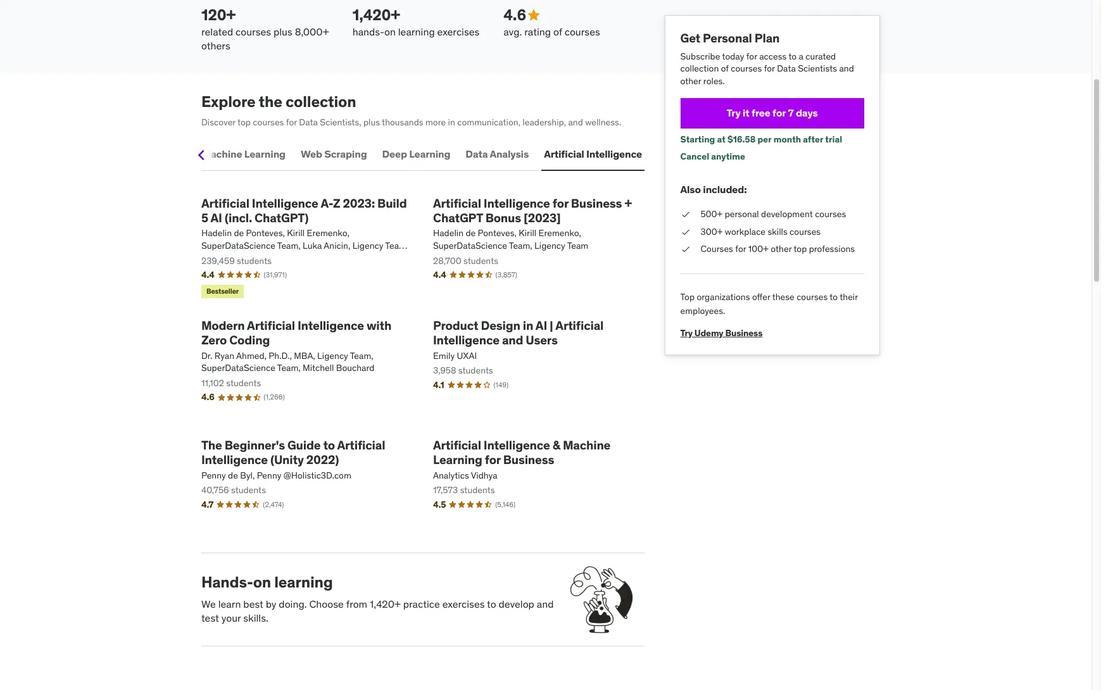 Task type: describe. For each thing, give the bounding box(es) containing it.
wellness.
[[585, 117, 622, 128]]

1266 reviews element
[[264, 393, 285, 403]]

intelligence inside artificial intelligence button
[[587, 148, 642, 160]]

4.7
[[201, 499, 214, 511]]

more
[[426, 117, 446, 128]]

access
[[760, 51, 787, 62]]

try it free for 7 days link
[[681, 98, 865, 128]]

at
[[718, 133, 726, 145]]

for inside artificial intelligence & machine learning for business analytics vidhya 17,573 students
[[485, 452, 501, 467]]

exercises inside hands-on learning we learn best by doing. choose from 1,420+ practice exercises to develop and test your skills.
[[443, 598, 485, 611]]

professions
[[810, 243, 856, 255]]

de for the beginner's guide to artificial intelligence (unity 2022)
[[228, 470, 238, 481]]

from
[[346, 598, 368, 611]]

team, down ph.d.,
[[277, 363, 301, 374]]

hands-on learning we learn best by doing. choose from 1,420+ practice exercises to develop and test your skills.
[[201, 573, 554, 625]]

4.4 for artificial intelligence for business + chatgpt bonus [2023]
[[433, 269, 446, 281]]

ligency inside modern artificial intelligence with zero coding dr. ryan ahmed, ph.d., mba, ligency team, superdatascience team, mitchell bouchard 11,102 students
[[317, 350, 348, 362]]

artificial inside modern artificial intelligence with zero coding dr. ryan ahmed, ph.d., mba, ligency team, superdatascience team, mitchell bouchard 11,102 students
[[247, 318, 295, 333]]

(2,474)
[[263, 500, 284, 509]]

and inside product design in ai | artificial intelligence and users emily uxai 3,958 students
[[502, 333, 524, 348]]

free
[[752, 106, 771, 119]]

rating
[[525, 25, 551, 38]]

other inside get personal plan subscribe today for access to a curated collection of courses for data scientists and other roles.
[[681, 75, 702, 87]]

tab navigation element
[[186, 139, 645, 171]]

0 vertical spatial of
[[554, 25, 562, 38]]

collection inside get personal plan subscribe today for access to a curated collection of courses for data scientists and other roles.
[[681, 63, 720, 74]]

1,420+ hands-on learning exercises
[[353, 5, 480, 38]]

team, down build
[[385, 240, 409, 251]]

to inside get personal plan subscribe today for access to a curated collection of courses for data scientists and other roles.
[[789, 51, 797, 62]]

deep learning button
[[380, 139, 453, 170]]

superdatascience for modern artificial intelligence with zero coding
[[201, 363, 275, 374]]

skills.
[[243, 612, 269, 625]]

z
[[333, 196, 341, 211]]

students inside modern artificial intelligence with zero coding dr. ryan ahmed, ph.d., mba, ligency team, superdatascience team, mitchell bouchard 11,102 students
[[226, 378, 261, 389]]

eremenko, inside the artificial intelligence a-z 2023: build 5 ai (incl. chatgpt) hadelin de ponteves, kirill eremenko, superdatascience team, luka anicin, ligency team, jordan sauchuk
[[307, 228, 350, 239]]

for right today
[[747, 51, 758, 62]]

month
[[774, 133, 802, 145]]

artificial inside artificial intelligence & machine learning for business analytics vidhya 17,573 students
[[433, 438, 481, 453]]

4.4 for artificial intelligence a-z 2023: build 5 ai (incl. chatgpt)
[[201, 269, 214, 281]]

the beginner's guide to artificial intelligence (unity 2022) penny de byl, penny @holistic3d.com 40,756 students
[[201, 438, 385, 496]]

in inside product design in ai | artificial intelligence and users emily uxai 3,958 students
[[523, 318, 534, 333]]

coding
[[229, 333, 270, 348]]

of inside get personal plan subscribe today for access to a curated collection of courses for data scientists and other roles.
[[722, 63, 729, 74]]

1 vertical spatial other
[[772, 243, 792, 255]]

explore the collection discover top courses for data scientists, plus thousands more in communication, leadership, and wellness.
[[201, 92, 622, 128]]

on inside "1,420+ hands-on learning exercises"
[[385, 25, 396, 38]]

medium image
[[526, 8, 542, 23]]

days
[[797, 106, 819, 119]]

superdatascience for artificial intelligence for business + chatgpt bonus [2023]
[[433, 240, 507, 251]]

get
[[681, 30, 701, 46]]

hands-
[[353, 25, 385, 38]]

xsmall image for 300+
[[681, 226, 691, 238]]

modern artificial intelligence with zero coding dr. ryan ahmed, ph.d., mba, ligency team, superdatascience team, mitchell bouchard 11,102 students
[[201, 318, 392, 389]]

data analysis button
[[463, 139, 532, 170]]

workplace
[[726, 226, 766, 237]]

kirill inside artificial intelligence for business + chatgpt bonus [2023] hadelin de ponteves, kirill eremenko, superdatascience team, ligency team 28,700 students
[[519, 228, 537, 239]]

intelligence inside modern artificial intelligence with zero coding dr. ryan ahmed, ph.d., mba, ligency team, superdatascience team, mitchell bouchard 11,102 students
[[298, 318, 364, 333]]

plus inside explore the collection discover top courses for data scientists, plus thousands more in communication, leadership, and wellness.
[[364, 117, 380, 128]]

roles.
[[704, 75, 726, 87]]

ahmed,
[[236, 350, 267, 362]]

try for try it free for 7 days
[[727, 106, 741, 119]]

artificial intelligence a-z 2023: build 5 ai (incl. chatgpt) hadelin de ponteves, kirill eremenko, superdatascience team, luka anicin, ligency team, jordan sauchuk
[[201, 196, 409, 264]]

120+
[[201, 5, 236, 25]]

bouchard
[[336, 363, 375, 374]]

these
[[773, 291, 795, 303]]

per
[[758, 133, 772, 145]]

17,573
[[433, 485, 458, 496]]

related
[[201, 25, 233, 38]]

curated
[[806, 51, 837, 62]]

design
[[481, 318, 521, 333]]

ponteves, inside the artificial intelligence a-z 2023: build 5 ai (incl. chatgpt) hadelin de ponteves, kirill eremenko, superdatascience team, luka anicin, ligency team, jordan sauchuk
[[246, 228, 285, 239]]

4.5
[[433, 499, 446, 511]]

5146 reviews element
[[496, 500, 516, 510]]

exercises inside "1,420+ hands-on learning exercises"
[[437, 25, 480, 38]]

(unity
[[270, 452, 304, 467]]

learning inside hands-on learning we learn best by doing. choose from 1,420+ practice exercises to develop and test your skills.
[[274, 573, 333, 592]]

personal
[[725, 208, 760, 220]]

deep
[[382, 148, 407, 160]]

(149)
[[494, 380, 509, 389]]

trial
[[826, 133, 843, 145]]

try udemy business link
[[681, 318, 763, 339]]

artificial intelligence & machine learning for business link
[[433, 438, 645, 467]]

students inside product design in ai | artificial intelligence and users emily uxai 3,958 students
[[459, 365, 493, 376]]

communication,
[[458, 117, 521, 128]]

courses right rating
[[565, 25, 600, 38]]

personal
[[704, 30, 753, 46]]

after
[[804, 133, 824, 145]]

2 horizontal spatial business
[[726, 327, 763, 339]]

artificial inside artificial intelligence for business + chatgpt bonus [2023] hadelin de ponteves, kirill eremenko, superdatascience team, ligency team 28,700 students
[[433, 196, 481, 211]]

business inside artificial intelligence & machine learning for business analytics vidhya 17,573 students
[[503, 452, 555, 467]]

and inside explore the collection discover top courses for data scientists, plus thousands more in communication, leadership, and wellness.
[[569, 117, 583, 128]]

eremenko, inside artificial intelligence for business + chatgpt bonus [2023] hadelin de ponteves, kirill eremenko, superdatascience team, ligency team 28,700 students
[[539, 228, 582, 239]]

artificial inside artificial intelligence button
[[544, 148, 585, 160]]

artificial intelligence
[[544, 148, 642, 160]]

udemy
[[695, 327, 724, 339]]

for left 100+
[[736, 243, 747, 255]]

artificial inside the artificial intelligence a-z 2023: build 5 ai (incl. chatgpt) hadelin de ponteves, kirill eremenko, superdatascience team, luka anicin, ligency team, jordan sauchuk
[[201, 196, 250, 211]]

beginner's
[[225, 438, 285, 453]]

choose
[[309, 598, 344, 611]]

ph.d.,
[[269, 350, 292, 362]]

scientists
[[799, 63, 838, 74]]

machine learning
[[202, 148, 286, 160]]

chatgpt
[[433, 210, 483, 225]]

100+
[[749, 243, 769, 255]]

8,000+
[[295, 25, 329, 38]]

jordan
[[201, 252, 228, 264]]

500+ personal development courses
[[701, 208, 847, 220]]

mitchell
[[303, 363, 334, 374]]

1,420+ inside "1,420+ hands-on learning exercises"
[[353, 5, 400, 25]]

modern
[[201, 318, 245, 333]]

intelligence inside product design in ai | artificial intelligence and users emily uxai 3,958 students
[[433, 333, 500, 348]]

1,420+ inside hands-on learning we learn best by doing. choose from 1,420+ practice exercises to develop and test your skills.
[[370, 598, 401, 611]]

plan
[[755, 30, 780, 46]]

239,459
[[201, 255, 235, 266]]

3857 reviews element
[[496, 270, 518, 280]]

top for 100+
[[794, 243, 808, 255]]

ligency inside artificial intelligence for business + chatgpt bonus [2023] hadelin de ponteves, kirill eremenko, superdatascience team, ligency team 28,700 students
[[535, 240, 566, 251]]

de inside the artificial intelligence a-z 2023: build 5 ai (incl. chatgpt) hadelin de ponteves, kirill eremenko, superdatascience team, luka anicin, ligency team, jordan sauchuk
[[234, 228, 244, 239]]

ryan
[[215, 350, 234, 362]]

dr.
[[201, 350, 213, 362]]

business inside artificial intelligence for business + chatgpt bonus [2023] hadelin de ponteves, kirill eremenko, superdatascience team, ligency team 28,700 students
[[571, 196, 622, 211]]

web scraping button
[[298, 139, 370, 170]]

explore
[[201, 92, 256, 112]]

team, up bouchard
[[350, 350, 374, 362]]

artificial intelligence button
[[542, 139, 645, 170]]

skills
[[768, 226, 788, 237]]

40,756
[[201, 485, 229, 496]]

starting
[[681, 133, 716, 145]]

bonus
[[486, 210, 521, 225]]

learning inside artificial intelligence & machine learning for business analytics vidhya 17,573 students
[[433, 452, 483, 467]]

data inside explore the collection discover top courses for data scientists, plus thousands more in communication, leadership, and wellness.
[[299, 117, 318, 128]]

hands-
[[201, 573, 253, 592]]

the beginner's guide to artificial intelligence (unity 2022) link
[[201, 438, 413, 467]]

machine inside artificial intelligence & machine learning for business analytics vidhya 17,573 students
[[563, 438, 611, 453]]

(5,146)
[[496, 500, 516, 509]]

kirill inside the artificial intelligence a-z 2023: build 5 ai (incl. chatgpt) hadelin de ponteves, kirill eremenko, superdatascience team, luka anicin, ligency team, jordan sauchuk
[[287, 228, 305, 239]]

top for collection
[[238, 117, 251, 128]]



Task type: vqa. For each thing, say whether or not it's contained in the screenshot.
topmost OF
yes



Task type: locate. For each thing, give the bounding box(es) containing it.
for inside explore the collection discover top courses for data scientists, plus thousands more in communication, leadership, and wellness.
[[286, 117, 297, 128]]

4.6 down 11,102
[[201, 392, 214, 403]]

1 vertical spatial try
[[681, 327, 693, 339]]

(incl.
[[225, 210, 252, 225]]

learning up analytics
[[433, 452, 483, 467]]

courses inside 120+ related courses plus 8,000+ others
[[236, 25, 271, 38]]

plus left thousands
[[364, 117, 380, 128]]

0 vertical spatial exercises
[[437, 25, 480, 38]]

0 horizontal spatial hadelin
[[201, 228, 232, 239]]

penny right byl,
[[257, 470, 282, 481]]

try for try udemy business
[[681, 327, 693, 339]]

vidhya
[[471, 470, 498, 481]]

ligency right anicin,
[[353, 240, 384, 251]]

anytime
[[712, 151, 746, 162]]

luka
[[303, 240, 322, 251]]

1 horizontal spatial ai
[[536, 318, 547, 333]]

11,102
[[201, 378, 224, 389]]

deep learning
[[382, 148, 451, 160]]

team, up (3,857)
[[509, 240, 533, 251]]

xsmall image left courses
[[681, 243, 691, 256]]

courses down development
[[790, 226, 822, 237]]

machine learning button
[[200, 139, 288, 170]]

to inside hands-on learning we learn best by doing. choose from 1,420+ practice exercises to develop and test your skills.
[[487, 598, 496, 611]]

1 vertical spatial exercises
[[443, 598, 485, 611]]

1 horizontal spatial eremenko,
[[539, 228, 582, 239]]

courses right related
[[236, 25, 271, 38]]

leadership,
[[523, 117, 566, 128]]

intelligence left the &
[[484, 438, 550, 453]]

1 horizontal spatial kirill
[[519, 228, 537, 239]]

intelligence inside "the beginner's guide to artificial intelligence (unity 2022) penny de byl, penny @holistic3d.com 40,756 students"
[[201, 452, 268, 467]]

artificial right |
[[556, 318, 604, 333]]

top inside explore the collection discover top courses for data scientists, plus thousands more in communication, leadership, and wellness.
[[238, 117, 251, 128]]

0 horizontal spatial 4.4
[[201, 269, 214, 281]]

0 horizontal spatial other
[[681, 75, 702, 87]]

courses up professions
[[816, 208, 847, 220]]

de left byl,
[[228, 470, 238, 481]]

in inside explore the collection discover top courses for data scientists, plus thousands more in communication, leadership, and wellness.
[[448, 117, 455, 128]]

collection inside explore the collection discover top courses for data scientists, plus thousands more in communication, leadership, and wellness.
[[286, 92, 356, 112]]

4.4 down 239,459
[[201, 269, 214, 281]]

to inside top organizations offer these courses to their employees.
[[830, 291, 839, 303]]

students down the ahmed, on the left bottom of page
[[226, 378, 261, 389]]

ligency inside the artificial intelligence a-z 2023: build 5 ai (incl. chatgpt) hadelin de ponteves, kirill eremenko, superdatascience team, luka anicin, ligency team, jordan sauchuk
[[353, 240, 384, 251]]

0 vertical spatial plus
[[274, 25, 293, 38]]

to left their
[[830, 291, 839, 303]]

eremenko, up the team
[[539, 228, 582, 239]]

1 4.4 from the left
[[201, 269, 214, 281]]

for left scientists,
[[286, 117, 297, 128]]

team, left luka
[[277, 240, 301, 251]]

doing.
[[279, 598, 307, 611]]

plus inside 120+ related courses plus 8,000+ others
[[274, 25, 293, 38]]

artificial intelligence for business + chatgpt bonus [2023] link
[[433, 196, 645, 225]]

collection up scientists,
[[286, 92, 356, 112]]

intelligence down wellness. at top right
[[587, 148, 642, 160]]

courses inside top organizations offer these courses to their employees.
[[797, 291, 829, 303]]

2 hadelin from the left
[[433, 228, 464, 239]]

1 vertical spatial 1,420+
[[370, 598, 401, 611]]

ligency
[[353, 240, 384, 251], [535, 240, 566, 251], [317, 350, 348, 362]]

0 vertical spatial top
[[238, 117, 251, 128]]

120+ related courses plus 8,000+ others
[[201, 5, 329, 52]]

in left |
[[523, 318, 534, 333]]

artificial down leadership,
[[544, 148, 585, 160]]

learning for machine learning
[[244, 148, 286, 160]]

0 horizontal spatial machine
[[202, 148, 242, 160]]

2 vertical spatial data
[[466, 148, 488, 160]]

on inside hands-on learning we learn best by doing. choose from 1,420+ practice exercises to develop and test your skills.
[[253, 573, 271, 592]]

2474 reviews element
[[263, 500, 284, 510]]

data left the analysis
[[466, 148, 488, 160]]

0 horizontal spatial plus
[[274, 25, 293, 38]]

1 vertical spatial in
[[523, 318, 534, 333]]

try left udemy at the top right
[[681, 327, 693, 339]]

hadelin down chatgpt
[[433, 228, 464, 239]]

1 kirill from the left
[[287, 228, 305, 239]]

machine inside button
[[202, 148, 242, 160]]

xsmall image
[[681, 226, 691, 238], [681, 243, 691, 256]]

0 horizontal spatial of
[[554, 25, 562, 38]]

and inside hands-on learning we learn best by doing. choose from 1,420+ practice exercises to develop and test your skills.
[[537, 598, 554, 611]]

artificial up analytics
[[433, 438, 481, 453]]

1 vertical spatial data
[[299, 117, 318, 128]]

kirill down [2023]
[[519, 228, 537, 239]]

5
[[201, 210, 208, 225]]

1 horizontal spatial machine
[[563, 438, 611, 453]]

de inside "the beginner's guide to artificial intelligence (unity 2022) penny de byl, penny @holistic3d.com 40,756 students"
[[228, 470, 238, 481]]

try inside try it free for 7 days link
[[727, 106, 741, 119]]

business up (5,146)
[[503, 452, 555, 467]]

2 penny from the left
[[257, 470, 282, 481]]

artificial
[[544, 148, 585, 160], [201, 196, 250, 211], [433, 196, 481, 211], [247, 318, 295, 333], [556, 318, 604, 333], [337, 438, 385, 453], [433, 438, 481, 453]]

1 horizontal spatial hadelin
[[433, 228, 464, 239]]

intelligence inside the artificial intelligence a-z 2023: build 5 ai (incl. chatgpt) hadelin de ponteves, kirill eremenko, superdatascience team, luka anicin, ligency team, jordan sauchuk
[[252, 196, 319, 211]]

top right discover on the left top of the page
[[238, 117, 251, 128]]

0 vertical spatial ai
[[211, 210, 222, 225]]

intelligence inside artificial intelligence for business + chatgpt bonus [2023] hadelin de ponteves, kirill eremenko, superdatascience team, ligency team 28,700 students
[[484, 196, 550, 211]]

0 horizontal spatial data
[[299, 117, 318, 128]]

analytics
[[433, 470, 469, 481]]

4.4
[[201, 269, 214, 281], [433, 269, 446, 281]]

cancel
[[681, 151, 710, 162]]

2 kirill from the left
[[519, 228, 537, 239]]

courses right these
[[797, 291, 829, 303]]

kirill
[[287, 228, 305, 239], [519, 228, 537, 239]]

of down today
[[722, 63, 729, 74]]

machine down discover on the left top of the page
[[202, 148, 242, 160]]

300+ workplace skills courses
[[701, 226, 822, 237]]

[2023]
[[524, 210, 561, 225]]

0 vertical spatial xsmall image
[[681, 226, 691, 238]]

de down chatgpt
[[466, 228, 476, 239]]

0 vertical spatial other
[[681, 75, 702, 87]]

data down access
[[778, 63, 797, 74]]

students
[[237, 255, 272, 266], [464, 255, 499, 266], [459, 365, 493, 376], [226, 378, 261, 389], [231, 485, 266, 496], [460, 485, 495, 496]]

courses inside explore the collection discover top courses for data scientists, plus thousands more in communication, leadership, and wellness.
[[253, 117, 284, 128]]

today
[[723, 51, 745, 62]]

1 vertical spatial xsmall image
[[681, 243, 691, 256]]

superdatascience inside artificial intelligence for business + chatgpt bonus [2023] hadelin de ponteves, kirill eremenko, superdatascience team, ligency team 28,700 students
[[433, 240, 507, 251]]

their
[[841, 291, 859, 303]]

business left +
[[571, 196, 622, 211]]

1 horizontal spatial data
[[466, 148, 488, 160]]

for down access
[[765, 63, 776, 74]]

by
[[266, 598, 277, 611]]

1 penny from the left
[[201, 470, 226, 481]]

&
[[553, 438, 561, 453]]

1 horizontal spatial learning
[[398, 25, 435, 38]]

1 horizontal spatial collection
[[681, 63, 720, 74]]

0 horizontal spatial try
[[681, 327, 693, 339]]

others
[[201, 39, 230, 52]]

de down '(incl.'
[[234, 228, 244, 239]]

xsmall image for courses
[[681, 243, 691, 256]]

emily
[[433, 350, 455, 362]]

artificial up ph.d.,
[[247, 318, 295, 333]]

intelligence up uxai
[[433, 333, 500, 348]]

artificial up @holistic3d.com
[[337, 438, 385, 453]]

superdatascience down the ahmed, on the left bottom of page
[[201, 363, 275, 374]]

courses for 100+ other top professions
[[701, 243, 856, 255]]

web
[[301, 148, 322, 160]]

1 horizontal spatial in
[[523, 318, 534, 333]]

learning left web
[[244, 148, 286, 160]]

offer
[[753, 291, 771, 303]]

artificial inside product design in ai | artificial intelligence and users emily uxai 3,958 students
[[556, 318, 604, 333]]

students up (31,971)
[[237, 255, 272, 266]]

intelligence inside artificial intelligence & machine learning for business analytics vidhya 17,573 students
[[484, 438, 550, 453]]

31971 reviews element
[[264, 270, 287, 280]]

try left it
[[727, 106, 741, 119]]

1 horizontal spatial other
[[772, 243, 792, 255]]

your
[[222, 612, 241, 625]]

learning for deep learning
[[409, 148, 451, 160]]

1 vertical spatial ai
[[536, 318, 547, 333]]

0 horizontal spatial in
[[448, 117, 455, 128]]

1 vertical spatial learning
[[274, 573, 333, 592]]

2 ponteves, from the left
[[478, 228, 517, 239]]

de inside artificial intelligence for business + chatgpt bonus [2023] hadelin de ponteves, kirill eremenko, superdatascience team, ligency team 28,700 students
[[466, 228, 476, 239]]

starting at $16.58 per month after trial cancel anytime
[[681, 133, 843, 162]]

courses
[[701, 243, 734, 255]]

+
[[625, 196, 632, 211]]

intelligence up mba,
[[298, 318, 364, 333]]

collection down subscribe at the top
[[681, 63, 720, 74]]

learning inside deep learning button
[[409, 148, 451, 160]]

and left wellness. at top right
[[569, 117, 583, 128]]

it
[[743, 106, 750, 119]]

and left the users
[[502, 333, 524, 348]]

for up vidhya on the left
[[485, 452, 501, 467]]

2 eremenko, from the left
[[539, 228, 582, 239]]

0 vertical spatial 4.6
[[504, 5, 526, 25]]

build
[[378, 196, 407, 211]]

learning inside machine learning button
[[244, 148, 286, 160]]

data up web
[[299, 117, 318, 128]]

of right rating
[[554, 25, 562, 38]]

for inside artificial intelligence for business + chatgpt bonus [2023] hadelin de ponteves, kirill eremenko, superdatascience team, ligency team 28,700 students
[[553, 196, 569, 211]]

try udemy business
[[681, 327, 763, 339]]

(1,266)
[[264, 393, 285, 402]]

(3,857)
[[496, 270, 518, 279]]

students down vidhya on the left
[[460, 485, 495, 496]]

1 vertical spatial on
[[253, 573, 271, 592]]

hadelin inside the artificial intelligence a-z 2023: build 5 ai (incl. chatgpt) hadelin de ponteves, kirill eremenko, superdatascience team, luka anicin, ligency team, jordan sauchuk
[[201, 228, 232, 239]]

eremenko, up anicin,
[[307, 228, 350, 239]]

learning down more
[[409, 148, 451, 160]]

team, inside artificial intelligence for business + chatgpt bonus [2023] hadelin de ponteves, kirill eremenko, superdatascience team, ligency team 28,700 students
[[509, 240, 533, 251]]

1 vertical spatial of
[[722, 63, 729, 74]]

intelligence up byl,
[[201, 452, 268, 467]]

1 horizontal spatial top
[[794, 243, 808, 255]]

plus
[[274, 25, 293, 38], [364, 117, 380, 128]]

bestseller
[[207, 287, 239, 296]]

courses down the
[[253, 117, 284, 128]]

to left "a"
[[789, 51, 797, 62]]

2 horizontal spatial data
[[778, 63, 797, 74]]

plus left 8,000+
[[274, 25, 293, 38]]

top organizations offer these courses to their employees.
[[681, 291, 859, 317]]

0 vertical spatial collection
[[681, 63, 720, 74]]

0 horizontal spatial ai
[[211, 210, 222, 225]]

xsmall image
[[681, 208, 691, 221]]

courses inside get personal plan subscribe today for access to a curated collection of courses for data scientists and other roles.
[[732, 63, 763, 74]]

test
[[201, 612, 219, 625]]

0 vertical spatial on
[[385, 25, 396, 38]]

for left 7
[[773, 106, 787, 119]]

1 ponteves, from the left
[[246, 228, 285, 239]]

and right develop
[[537, 598, 554, 611]]

0 horizontal spatial learning
[[274, 573, 333, 592]]

ai inside product design in ai | artificial intelligence and users emily uxai 3,958 students
[[536, 318, 547, 333]]

hadelin inside artificial intelligence for business + chatgpt bonus [2023] hadelin de ponteves, kirill eremenko, superdatascience team, ligency team 28,700 students
[[433, 228, 464, 239]]

|
[[550, 318, 554, 333]]

students inside artificial intelligence & machine learning for business analytics vidhya 17,573 students
[[460, 485, 495, 496]]

also included:
[[681, 183, 748, 196]]

1 vertical spatial top
[[794, 243, 808, 255]]

4.4 down 28,700
[[433, 269, 446, 281]]

0 vertical spatial 1,420+
[[353, 5, 400, 25]]

exercises left avg.
[[437, 25, 480, 38]]

2 vertical spatial business
[[503, 452, 555, 467]]

avg.
[[504, 25, 522, 38]]

machine right the &
[[563, 438, 611, 453]]

also
[[681, 183, 702, 196]]

ponteves, down bonus
[[478, 228, 517, 239]]

previous image
[[191, 145, 212, 165]]

de for artificial intelligence for business + chatgpt bonus [2023]
[[466, 228, 476, 239]]

2 horizontal spatial ligency
[[535, 240, 566, 251]]

and inside get personal plan subscribe today for access to a curated collection of courses for data scientists and other roles.
[[840, 63, 855, 74]]

data inside button
[[466, 148, 488, 160]]

1 horizontal spatial ponteves,
[[478, 228, 517, 239]]

ai left |
[[536, 318, 547, 333]]

courses down today
[[732, 63, 763, 74]]

1 horizontal spatial 4.6
[[504, 5, 526, 25]]

superdatascience up 28,700
[[433, 240, 507, 251]]

1 vertical spatial plus
[[364, 117, 380, 128]]

1 vertical spatial collection
[[286, 92, 356, 112]]

scientists,
[[320, 117, 361, 128]]

with
[[367, 318, 392, 333]]

students inside artificial intelligence for business + chatgpt bonus [2023] hadelin de ponteves, kirill eremenko, superdatascience team, ligency team 28,700 students
[[464, 255, 499, 266]]

top left professions
[[794, 243, 808, 255]]

1 eremenko, from the left
[[307, 228, 350, 239]]

team
[[567, 240, 589, 251]]

intelligence
[[587, 148, 642, 160], [252, 196, 319, 211], [484, 196, 550, 211], [298, 318, 364, 333], [433, 333, 500, 348], [484, 438, 550, 453], [201, 452, 268, 467]]

1 vertical spatial 4.6
[[201, 392, 214, 403]]

0 horizontal spatial on
[[253, 573, 271, 592]]

1 vertical spatial business
[[726, 327, 763, 339]]

ponteves,
[[246, 228, 285, 239], [478, 228, 517, 239]]

ligency left the team
[[535, 240, 566, 251]]

0 horizontal spatial kirill
[[287, 228, 305, 239]]

1,420+
[[353, 5, 400, 25], [370, 598, 401, 611]]

1 horizontal spatial 4.4
[[433, 269, 446, 281]]

students inside "the beginner's guide to artificial intelligence (unity 2022) penny de byl, penny @holistic3d.com 40,756 students"
[[231, 485, 266, 496]]

courses
[[236, 25, 271, 38], [565, 25, 600, 38], [732, 63, 763, 74], [253, 117, 284, 128], [816, 208, 847, 220], [790, 226, 822, 237], [797, 291, 829, 303]]

0 vertical spatial try
[[727, 106, 741, 119]]

1 horizontal spatial plus
[[364, 117, 380, 128]]

0 horizontal spatial ligency
[[317, 350, 348, 362]]

0 horizontal spatial collection
[[286, 92, 356, 112]]

1 horizontal spatial on
[[385, 25, 396, 38]]

and right "scientists"
[[840, 63, 855, 74]]

discover
[[201, 117, 236, 128]]

xsmall image down xsmall icon
[[681, 226, 691, 238]]

0 vertical spatial learning
[[398, 25, 435, 38]]

0 horizontal spatial ponteves,
[[246, 228, 285, 239]]

1 vertical spatial machine
[[563, 438, 611, 453]]

ligency up mitchell
[[317, 350, 348, 362]]

for up the team
[[553, 196, 569, 211]]

best
[[244, 598, 263, 611]]

data
[[778, 63, 797, 74], [299, 117, 318, 128], [466, 148, 488, 160]]

penny
[[201, 470, 226, 481], [257, 470, 282, 481]]

superdatascience inside modern artificial intelligence with zero coding dr. ryan ahmed, ph.d., mba, ligency team, superdatascience team, mitchell bouchard 11,102 students
[[201, 363, 275, 374]]

1 hadelin from the left
[[201, 228, 232, 239]]

business right udemy at the top right
[[726, 327, 763, 339]]

0 vertical spatial machine
[[202, 148, 242, 160]]

to left develop
[[487, 598, 496, 611]]

employees.
[[681, 306, 726, 317]]

uxai
[[457, 350, 477, 362]]

superdatascience inside the artificial intelligence a-z 2023: build 5 ai (incl. chatgpt) hadelin de ponteves, kirill eremenko, superdatascience team, luka anicin, ligency team, jordan sauchuk
[[201, 240, 275, 251]]

eremenko,
[[307, 228, 350, 239], [539, 228, 582, 239]]

learning up doing.
[[274, 573, 333, 592]]

1 xsmall image from the top
[[681, 226, 691, 238]]

1 horizontal spatial business
[[571, 196, 622, 211]]

1 horizontal spatial penny
[[257, 470, 282, 481]]

to inside "the beginner's guide to artificial intelligence (unity 2022) penny de byl, penny @holistic3d.com 40,756 students"
[[323, 438, 335, 453]]

hadelin down 5
[[201, 228, 232, 239]]

exercises right the practice
[[443, 598, 485, 611]]

1 horizontal spatial of
[[722, 63, 729, 74]]

2022)
[[307, 452, 339, 467]]

artificial inside "the beginner's guide to artificial intelligence (unity 2022) penny de byl, penny @holistic3d.com 40,756 students"
[[337, 438, 385, 453]]

other down skills
[[772, 243, 792, 255]]

0 vertical spatial in
[[448, 117, 455, 128]]

to right guide
[[323, 438, 335, 453]]

artificial left bonus
[[433, 196, 481, 211]]

guide
[[288, 438, 321, 453]]

development
[[762, 208, 814, 220]]

kirill up luka
[[287, 228, 305, 239]]

0 vertical spatial data
[[778, 63, 797, 74]]

the
[[201, 438, 222, 453]]

1,420+ right from
[[370, 598, 401, 611]]

artificial down machine learning button
[[201, 196, 250, 211]]

2023:
[[343, 196, 375, 211]]

2 4.4 from the left
[[433, 269, 446, 281]]

try inside try udemy business link
[[681, 327, 693, 339]]

ponteves, inside artificial intelligence for business + chatgpt bonus [2023] hadelin de ponteves, kirill eremenko, superdatascience team, ligency team 28,700 students
[[478, 228, 517, 239]]

1 horizontal spatial try
[[727, 106, 741, 119]]

2 xsmall image from the top
[[681, 243, 691, 256]]

0 vertical spatial business
[[571, 196, 622, 211]]

students down uxai
[[459, 365, 493, 376]]

students up (3,857)
[[464, 255, 499, 266]]

0 horizontal spatial 4.6
[[201, 392, 214, 403]]

learning inside "1,420+ hands-on learning exercises"
[[398, 25, 435, 38]]

in right more
[[448, 117, 455, 128]]

0 horizontal spatial eremenko,
[[307, 228, 350, 239]]

149 reviews element
[[494, 380, 509, 390]]

try it free for 7 days
[[727, 106, 819, 119]]

0 horizontal spatial business
[[503, 452, 555, 467]]

0 horizontal spatial penny
[[201, 470, 226, 481]]

4.6 up avg.
[[504, 5, 526, 25]]

practice
[[403, 598, 440, 611]]

ai inside the artificial intelligence a-z 2023: build 5 ai (incl. chatgpt) hadelin de ponteves, kirill eremenko, superdatascience team, luka anicin, ligency team, jordan sauchuk
[[211, 210, 222, 225]]

data analysis
[[466, 148, 529, 160]]

team,
[[277, 240, 301, 251], [385, 240, 409, 251], [509, 240, 533, 251], [350, 350, 374, 362], [277, 363, 301, 374]]

1,420+ up the hands-
[[353, 5, 400, 25]]

scraping
[[325, 148, 367, 160]]

modern artificial intelligence with zero coding link
[[201, 318, 413, 348]]

data inside get personal plan subscribe today for access to a curated collection of courses for data scientists and other roles.
[[778, 63, 797, 74]]

organizations
[[697, 291, 751, 303]]

ai right 5
[[211, 210, 222, 225]]

0 horizontal spatial top
[[238, 117, 251, 128]]

intelligence down the analysis
[[484, 196, 550, 211]]

superdatascience up sauchuk
[[201, 240, 275, 251]]

try
[[727, 106, 741, 119], [681, 327, 693, 339]]

product design in ai | artificial intelligence and users link
[[433, 318, 645, 348]]

learning right the hands-
[[398, 25, 435, 38]]

1 horizontal spatial ligency
[[353, 240, 384, 251]]

sauchuk
[[230, 252, 264, 264]]



